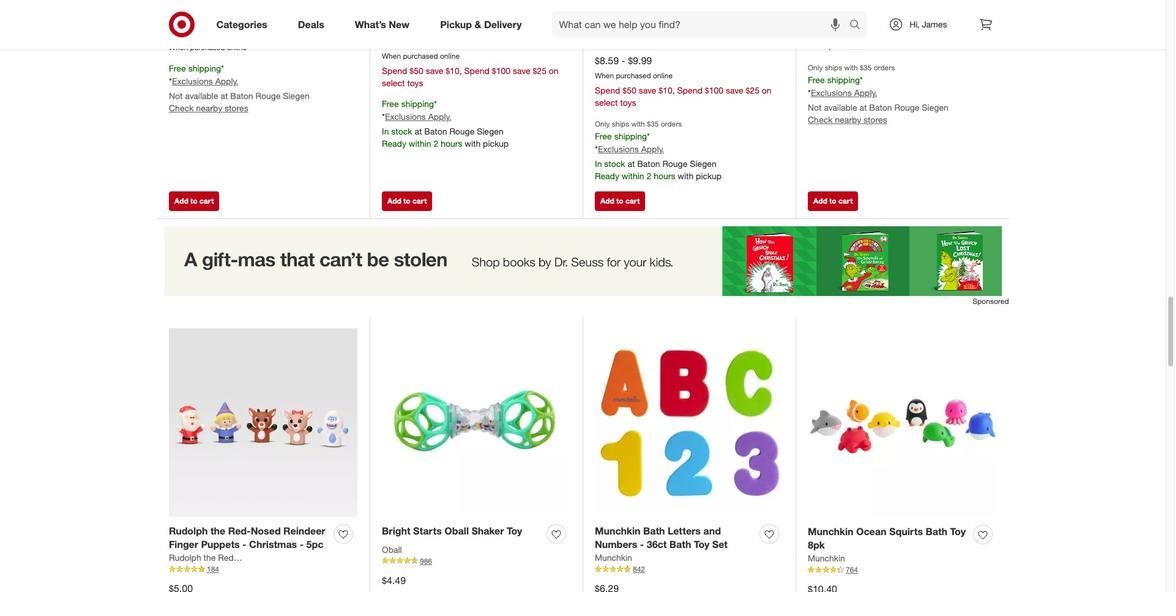 Task type: describe. For each thing, give the bounding box(es) containing it.
when inside see price in cart when purchased online
[[169, 43, 188, 52]]

pickup & delivery link
[[430, 11, 537, 38]]

- inside munchkin bath letters and numbers - 36ct bath toy set
[[640, 539, 644, 551]]

764 link
[[808, 565, 997, 576]]

starts
[[413, 525, 442, 537]]

stock inside free shipping * * exclusions apply. in stock at  baton rouge siegen ready within 2 hours with pickup
[[391, 126, 412, 136]]

at inside free shipping * * exclusions apply. in stock at  baton rouge siegen ready within 2 hours with pickup
[[415, 126, 422, 136]]

ships for -
[[612, 119, 630, 129]]

siegen inside free shipping * * exclusions apply. in stock at  baton rouge siegen ready within 2 hours with pickup
[[477, 126, 504, 136]]

munchkin inside munchkin bath letters and numbers - 36ct bath toy set
[[595, 525, 641, 537]]

1 horizontal spatial check nearby stores button
[[808, 114, 888, 126]]

when inside $8.59 - $9.99 when purchased online spend $50 save $10, spend $100 save $25 on select toys
[[595, 71, 614, 80]]

stock inside only ships with $35 orders free shipping * * exclusions apply. in stock at  baton rouge siegen ready within 2 hours with pickup
[[605, 159, 625, 169]]

cloud island
[[808, 6, 856, 16]]

only ships with $35 orders free shipping * * exclusions apply. not available at baton rouge siegen check nearby stores
[[808, 63, 949, 125]]

munchkin bath letters and numbers - 36ct bath toy set link
[[595, 524, 755, 552]]

spend $50 save $10, spend $100 save $25 on select toys
[[382, 65, 559, 88]]

at inside only ships with $35 orders free shipping * * exclusions apply. not available at baton rouge siegen check nearby stores
[[860, 102, 867, 113]]

within inside only ships with $35 orders free shipping * * exclusions apply. in stock at  baton rouge siegen ready within 2 hours with pickup
[[622, 171, 644, 181]]

0 horizontal spatial bath
[[643, 525, 665, 537]]

- inside $8.59 - $9.99 when purchased online spend $50 save $10, spend $100 save $25 on select toys
[[622, 55, 626, 67]]

apply. inside only ships with $35 orders free shipping * * exclusions apply. not available at baton rouge siegen check nearby stores
[[855, 87, 878, 98]]

munchkin down numbers
[[595, 553, 632, 563]]

exclusions inside only ships with $35 orders free shipping * * exclusions apply. in stock at  baton rouge siegen ready within 2 hours with pickup
[[598, 144, 639, 154]]

what's
[[355, 18, 386, 30]]

toy for munchkin ocean squirts bath toy 8pk
[[951, 526, 966, 538]]

orders for purchased
[[874, 63, 895, 72]]

64 link
[[595, 17, 784, 27]]

bright
[[382, 525, 411, 537]]

shipping inside only ships with $35 orders free shipping * * exclusions apply. in stock at  baton rouge siegen ready within 2 hours with pickup
[[615, 131, 647, 141]]

2 add to cart button from the left
[[382, 192, 432, 211]]

cart for $8.59
[[626, 197, 640, 206]]

rouge inside only ships with $35 orders free shipping * * exclusions apply. not available at baton rouge siegen check nearby stores
[[895, 102, 920, 113]]

munchkin link for munchkin ocean squirts bath toy 8pk
[[808, 553, 845, 565]]

baton inside free shipping * * exclusions apply. in stock at  baton rouge siegen ready within 2 hours with pickup
[[424, 126, 447, 136]]

james
[[922, 19, 948, 29]]

0 horizontal spatial check nearby stores button
[[169, 102, 248, 115]]

search button
[[845, 11, 874, 40]]

8pk
[[808, 540, 825, 552]]

siegen inside free shipping * * exclusions apply. not available at baton rouge siegen check nearby stores
[[283, 91, 310, 101]]

$10, inside $8.59 - $9.99 when purchased online spend $50 save $10, spend $100 save $25 on select toys
[[659, 85, 675, 95]]

munchkin ocean squirts bath toy 8pk link
[[808, 525, 969, 553]]

available inside only ships with $35 orders free shipping * * exclusions apply. not available at baton rouge siegen check nearby stores
[[824, 102, 858, 113]]

munchkin down "8pk"
[[808, 554, 845, 564]]

$50 inside $8.59 - $9.99 when purchased online spend $50 save $10, spend $100 save $25 on select toys
[[623, 85, 637, 95]]

itzy
[[595, 5, 609, 15]]

ritzy
[[611, 5, 630, 15]]

see price in cart when purchased online
[[169, 27, 247, 52]]

only ships with $35 orders free shipping * * exclusions apply. in stock at  baton rouge siegen ready within 2 hours with pickup
[[595, 119, 722, 181]]

rouge inside free shipping * * exclusions apply. not available at baton rouge siegen check nearby stores
[[256, 91, 281, 101]]

$10.00 when purchased online
[[808, 25, 886, 51]]

$25 inside spend $50 save $10, spend $100 save $25 on select toys
[[533, 65, 547, 76]]

add to cart button for $8.59
[[595, 192, 646, 211]]

cloud island link
[[808, 5, 856, 17]]

the for rudolph the red-nosed reindeer
[[204, 553, 216, 563]]

letters
[[668, 525, 701, 537]]

add to cart for $8.59
[[601, 197, 640, 206]]

$100 inside spend $50 save $10, spend $100 save $25 on select toys
[[492, 65, 511, 76]]

1 horizontal spatial oball
[[445, 525, 469, 537]]

rudolph the red-nosed reindeer finger puppets - christmas - 5pc
[[169, 525, 325, 551]]

$100 inside $8.59 - $9.99 when purchased online spend $50 save $10, spend $100 save $25 on select toys
[[705, 85, 724, 95]]

purchased inside see price in cart when purchased online
[[190, 43, 225, 52]]

184 link
[[169, 565, 358, 575]]

$25 inside $8.59 - $9.99 when purchased online spend $50 save $10, spend $100 save $25 on select toys
[[746, 85, 760, 95]]

2 inside only ships with $35 orders free shipping * * exclusions apply. in stock at  baton rouge siegen ready within 2 hours with pickup
[[647, 171, 652, 181]]

cart inside see price in cart when purchased online
[[224, 27, 241, 39]]

check inside free shipping * * exclusions apply. not available at baton rouge siegen check nearby stores
[[169, 103, 194, 113]]

deals
[[298, 18, 324, 30]]

online inside $10.00 when purchased online
[[866, 42, 886, 51]]

2 inside free shipping * * exclusions apply. in stock at  baton rouge siegen ready within 2 hours with pickup
[[434, 138, 439, 149]]

cart for see
[[200, 197, 214, 206]]

cloud
[[808, 6, 831, 16]]

stores inside free shipping * * exclusions apply. not available at baton rouge siegen check nearby stores
[[225, 103, 248, 113]]

$10, inside spend $50 save $10, spend $100 save $25 on select toys
[[446, 65, 462, 76]]

764
[[846, 566, 858, 575]]

add to cart for see
[[175, 197, 214, 206]]

to for $10.00
[[830, 197, 837, 206]]

deals link
[[288, 11, 340, 38]]

new
[[389, 18, 410, 30]]

baton inside only ships with $35 orders free shipping * * exclusions apply. not available at baton rouge siegen check nearby stores
[[870, 102, 892, 113]]

bath inside munchkin ocean squirts bath toy 8pk
[[926, 526, 948, 538]]

on inside spend $50 save $10, spend $100 save $25 on select toys
[[549, 65, 559, 76]]

nosed for rudolph the red-nosed reindeer
[[237, 553, 262, 563]]

1 horizontal spatial bath
[[670, 539, 692, 551]]

rudolph the red-nosed reindeer link
[[169, 552, 300, 565]]

sponsored
[[973, 297, 1009, 306]]

apply. inside free shipping * * exclusions apply. in stock at  baton rouge siegen ready within 2 hours with pickup
[[428, 111, 451, 122]]

oball link
[[382, 544, 402, 556]]

hours inside free shipping * * exclusions apply. in stock at  baton rouge siegen ready within 2 hours with pickup
[[441, 138, 463, 149]]

ocean
[[857, 526, 887, 538]]

stores inside only ships with $35 orders free shipping * * exclusions apply. not available at baton rouge siegen check nearby stores
[[864, 114, 888, 125]]

ready inside only ships with $35 orders free shipping * * exclusions apply. in stock at  baton rouge siegen ready within 2 hours with pickup
[[595, 171, 620, 181]]

ships for when
[[825, 63, 843, 72]]

add to cart button for $10.00
[[808, 192, 859, 211]]

184
[[207, 565, 219, 574]]

select inside spend $50 save $10, spend $100 save $25 on select toys
[[382, 78, 405, 88]]

what's new link
[[345, 11, 425, 38]]

free shipping * * exclusions apply. in stock at  baton rouge siegen ready within 2 hours with pickup
[[382, 99, 509, 149]]

purchased down new
[[403, 52, 438, 61]]

price
[[189, 27, 211, 39]]

available inside free shipping * * exclusions apply. not available at baton rouge siegen check nearby stores
[[185, 91, 218, 101]]

baton inside free shipping * * exclusions apply. not available at baton rouge siegen check nearby stores
[[230, 91, 253, 101]]

apply. inside only ships with $35 orders free shipping * * exclusions apply. in stock at  baton rouge siegen ready within 2 hours with pickup
[[642, 144, 665, 154]]

36ct
[[647, 539, 667, 551]]

finger
[[169, 539, 198, 551]]

2 add to cart from the left
[[388, 197, 427, 206]]

nosed for rudolph the red-nosed reindeer finger puppets - christmas - 5pc
[[251, 525, 281, 537]]

exclusions inside only ships with $35 orders free shipping * * exclusions apply. not available at baton rouge siegen check nearby stores
[[811, 87, 852, 98]]

$10.00
[[808, 25, 838, 37]]

siegen inside only ships with $35 orders free shipping * * exclusions apply. not available at baton rouge siegen check nearby stores
[[922, 102, 949, 113]]

$50 inside spend $50 save $10, spend $100 save $25 on select toys
[[410, 65, 424, 76]]

$8.59 - $9.99 when purchased online spend $50 save $10, spend $100 save $25 on select toys
[[595, 55, 772, 108]]

reindeer for rudolph the red-nosed reindeer
[[265, 553, 300, 563]]

shipping inside free shipping * * exclusions apply. not available at baton rouge siegen check nearby stores
[[188, 63, 221, 74]]

842
[[633, 565, 645, 574]]

check inside only ships with $35 orders free shipping * * exclusions apply. not available at baton rouge siegen check nearby stores
[[808, 114, 833, 125]]

rudolph for rudolph the red-nosed reindeer finger puppets - christmas - 5pc
[[169, 525, 208, 537]]

free inside free shipping * * exclusions apply. not available at baton rouge siegen check nearby stores
[[169, 63, 186, 74]]

add for $8.59
[[601, 197, 615, 206]]

842 link
[[595, 565, 784, 575]]

986 link
[[382, 556, 571, 567]]

at inside only ships with $35 orders free shipping * * exclusions apply. in stock at  baton rouge siegen ready within 2 hours with pickup
[[628, 159, 635, 169]]

5pc
[[307, 539, 324, 551]]



Task type: locate. For each thing, give the bounding box(es) containing it.
*
[[221, 63, 224, 74], [860, 75, 863, 85], [169, 76, 172, 86], [808, 87, 811, 98], [434, 99, 437, 109], [382, 111, 385, 122], [647, 131, 650, 141], [595, 144, 598, 154]]

3 to from the left
[[617, 197, 624, 206]]

reindeer down the christmas
[[265, 553, 300, 563]]

0 horizontal spatial pickup
[[483, 138, 509, 149]]

1 vertical spatial ships
[[612, 119, 630, 129]]

1 vertical spatial nearby
[[835, 114, 862, 125]]

purchased down price
[[190, 43, 225, 52]]

$100
[[492, 65, 511, 76], [705, 85, 724, 95]]

hi, james
[[910, 19, 948, 29]]

munchkin link for munchkin bath letters and numbers - 36ct bath toy set
[[595, 552, 632, 565]]

rudolph inside rudolph the red-nosed reindeer link
[[169, 553, 201, 563]]

1 horizontal spatial only
[[808, 63, 823, 72]]

on inside $8.59 - $9.99 when purchased online spend $50 save $10, spend $100 save $25 on select toys
[[762, 85, 772, 95]]

0 horizontal spatial $50
[[410, 65, 424, 76]]

hi,
[[910, 19, 920, 29]]

0 vertical spatial $10,
[[446, 65, 462, 76]]

1 vertical spatial select
[[595, 97, 618, 108]]

purchased down search button
[[829, 42, 864, 51]]

when down what's new "link"
[[382, 52, 401, 61]]

986
[[420, 557, 432, 566]]

exclusions inside free shipping * * exclusions apply. not available at baton rouge siegen check nearby stores
[[172, 76, 213, 86]]

purchased inside $8.59 - $9.99 when purchased online spend $50 save $10, spend $100 save $25 on select toys
[[616, 71, 651, 80]]

online down 'categories'
[[227, 43, 247, 52]]

reindeer inside rudolph the red-nosed reindeer finger puppets - christmas - 5pc
[[284, 525, 325, 537]]

- up rudolph the red-nosed reindeer
[[243, 539, 247, 551]]

stores
[[225, 103, 248, 113], [864, 114, 888, 125]]

1 horizontal spatial check
[[808, 114, 833, 125]]

ready inside free shipping * * exclusions apply. in stock at  baton rouge siegen ready within 2 hours with pickup
[[382, 138, 406, 149]]

0 vertical spatial rudolph
[[169, 525, 208, 537]]

rudolph down finger
[[169, 553, 201, 563]]

online up spend $50 save $10, spend $100 save $25 on select toys at the top
[[440, 52, 460, 61]]

1 add to cart from the left
[[175, 197, 214, 206]]

toys down when purchased online
[[407, 78, 423, 88]]

bath down letters
[[670, 539, 692, 551]]

$50 down $9.99
[[623, 85, 637, 95]]

hours
[[441, 138, 463, 149], [654, 171, 676, 181]]

purchased
[[829, 42, 864, 51], [190, 43, 225, 52], [403, 52, 438, 61], [616, 71, 651, 80]]

1 horizontal spatial orders
[[874, 63, 895, 72]]

0 vertical spatial check
[[169, 103, 194, 113]]

bright starts oball shaker toy image
[[382, 329, 571, 517], [382, 329, 571, 517]]

3 add from the left
[[601, 197, 615, 206]]

1 horizontal spatial stores
[[864, 114, 888, 125]]

3 add to cart from the left
[[601, 197, 640, 206]]

red- for rudolph the red-nosed reindeer
[[218, 553, 237, 563]]

0 horizontal spatial within
[[409, 138, 431, 149]]

shipping
[[188, 63, 221, 74], [828, 75, 860, 85], [401, 99, 434, 109], [615, 131, 647, 141]]

reindeer for rudolph the red-nosed reindeer finger puppets - christmas - 5pc
[[284, 525, 325, 537]]

$35 down $10.00 when purchased online
[[860, 63, 872, 72]]

0 horizontal spatial select
[[382, 78, 405, 88]]

nosed inside rudolph the red-nosed reindeer finger puppets - christmas - 5pc
[[251, 525, 281, 537]]

toy right squirts
[[951, 526, 966, 538]]

to for see
[[190, 197, 198, 206]]

toys inside spend $50 save $10, spend $100 save $25 on select toys
[[407, 78, 423, 88]]

ships inside only ships with $35 orders free shipping * * exclusions apply. not available at baton rouge siegen check nearby stores
[[825, 63, 843, 72]]

1 vertical spatial not
[[808, 102, 822, 113]]

the inside rudolph the red-nosed reindeer finger puppets - christmas - 5pc
[[211, 525, 225, 537]]

the for rudolph the red-nosed reindeer finger puppets - christmas - 5pc
[[211, 525, 225, 537]]

with inside free shipping * * exclusions apply. in stock at  baton rouge siegen ready within 2 hours with pickup
[[465, 138, 481, 149]]

munchkin ocean squirts bath toy 8pk image
[[808, 329, 997, 518], [808, 329, 997, 518]]

1 horizontal spatial 2
[[647, 171, 652, 181]]

0 horizontal spatial ready
[[382, 138, 406, 149]]

when
[[808, 42, 827, 51], [169, 43, 188, 52], [382, 52, 401, 61], [595, 71, 614, 80]]

0 horizontal spatial available
[[185, 91, 218, 101]]

1 vertical spatial toys
[[621, 97, 636, 108]]

What can we help you find? suggestions appear below search field
[[552, 11, 853, 38]]

baton inside only ships with $35 orders free shipping * * exclusions apply. in stock at  baton rouge siegen ready within 2 hours with pickup
[[638, 159, 660, 169]]

munchkin link down numbers
[[595, 552, 632, 565]]

2 rudolph from the top
[[169, 553, 201, 563]]

1 horizontal spatial select
[[595, 97, 618, 108]]

rouge inside only ships with $35 orders free shipping * * exclusions apply. in stock at  baton rouge siegen ready within 2 hours with pickup
[[663, 159, 688, 169]]

add for $10.00
[[814, 197, 828, 206]]

0 vertical spatial stock
[[391, 126, 412, 136]]

1 horizontal spatial available
[[824, 102, 858, 113]]

oball right starts
[[445, 525, 469, 537]]

$35 for purchased
[[860, 63, 872, 72]]

nosed up 184 link
[[237, 553, 262, 563]]

shipping inside free shipping * * exclusions apply. in stock at  baton rouge siegen ready within 2 hours with pickup
[[401, 99, 434, 109]]

1 add to cart button from the left
[[169, 192, 219, 211]]

orders down $8.59 - $9.99 when purchased online spend $50 save $10, spend $100 save $25 on select toys
[[661, 119, 682, 129]]

1 vertical spatial in
[[595, 159, 602, 169]]

toys down $9.99
[[621, 97, 636, 108]]

1 horizontal spatial munchkin link
[[808, 553, 845, 565]]

0 horizontal spatial check
[[169, 103, 194, 113]]

nosed
[[251, 525, 281, 537], [237, 553, 262, 563]]

siegen inside only ships with $35 orders free shipping * * exclusions apply. in stock at  baton rouge siegen ready within 2 hours with pickup
[[690, 159, 717, 169]]

0 horizontal spatial 2
[[434, 138, 439, 149]]

ships inside only ships with $35 orders free shipping * * exclusions apply. in stock at  baton rouge siegen ready within 2 hours with pickup
[[612, 119, 630, 129]]

4 add from the left
[[814, 197, 828, 206]]

search
[[845, 19, 874, 32]]

rudolph inside rudolph the red-nosed reindeer finger puppets - christmas - 5pc
[[169, 525, 208, 537]]

when inside $10.00 when purchased online
[[808, 42, 827, 51]]

nearby inside only ships with $35 orders free shipping * * exclusions apply. not available at baton rouge siegen check nearby stores
[[835, 114, 862, 125]]

in
[[382, 126, 389, 136], [595, 159, 602, 169]]

$10, up only ships with $35 orders free shipping * * exclusions apply. in stock at  baton rouge siegen ready within 2 hours with pickup
[[659, 85, 675, 95]]

0 vertical spatial the
[[211, 525, 225, 537]]

add to cart button for see
[[169, 192, 219, 211]]

exclusions
[[172, 76, 213, 86], [811, 87, 852, 98], [385, 111, 426, 122], [598, 144, 639, 154]]

online inside $8.59 - $9.99 when purchased online spend $50 save $10, spend $100 save $25 on select toys
[[653, 71, 673, 80]]

2 add from the left
[[388, 197, 402, 206]]

- left $9.99
[[622, 55, 626, 67]]

4 to from the left
[[830, 197, 837, 206]]

0 vertical spatial ready
[[382, 138, 406, 149]]

reindeer
[[284, 525, 325, 537], [265, 553, 300, 563]]

bath right squirts
[[926, 526, 948, 538]]

add to cart for $10.00
[[814, 197, 853, 206]]

nearby
[[196, 103, 222, 113], [835, 114, 862, 125]]

pickup inside free shipping * * exclusions apply. in stock at  baton rouge siegen ready within 2 hours with pickup
[[483, 138, 509, 149]]

toy for bright starts oball shaker toy
[[507, 525, 523, 537]]

cart
[[224, 27, 241, 39], [200, 197, 214, 206], [413, 197, 427, 206], [626, 197, 640, 206], [839, 197, 853, 206]]

only inside only ships with $35 orders free shipping * * exclusions apply. in stock at  baton rouge siegen ready within 2 hours with pickup
[[595, 119, 610, 129]]

1 vertical spatial check
[[808, 114, 833, 125]]

set
[[713, 539, 728, 551]]

puppets
[[201, 539, 240, 551]]

rudolph up finger
[[169, 525, 208, 537]]

reindeer up 5pc
[[284, 525, 325, 537]]

3 add to cart button from the left
[[595, 192, 646, 211]]

select down $8.59
[[595, 97, 618, 108]]

when purchased online
[[382, 52, 460, 61]]

- left 36ct
[[640, 539, 644, 551]]

1 vertical spatial $100
[[705, 85, 724, 95]]

hours inside only ships with $35 orders free shipping * * exclusions apply. in stock at  baton rouge siegen ready within 2 hours with pickup
[[654, 171, 676, 181]]

baton
[[230, 91, 253, 101], [870, 102, 892, 113], [424, 126, 447, 136], [638, 159, 660, 169]]

at inside free shipping * * exclusions apply. not available at baton rouge siegen check nearby stores
[[221, 91, 228, 101]]

rouge inside free shipping * * exclusions apply. in stock at  baton rouge siegen ready within 2 hours with pickup
[[450, 126, 475, 136]]

pickup inside only ships with $35 orders free shipping * * exclusions apply. in stock at  baton rouge siegen ready within 2 hours with pickup
[[696, 171, 722, 181]]

in inside free shipping * * exclusions apply. in stock at  baton rouge siegen ready within 2 hours with pickup
[[382, 126, 389, 136]]

1 horizontal spatial toy
[[694, 539, 710, 551]]

online inside see price in cart when purchased online
[[227, 43, 247, 52]]

munchkin inside munchkin ocean squirts bath toy 8pk
[[808, 526, 854, 538]]

0 horizontal spatial $10,
[[446, 65, 462, 76]]

&
[[475, 18, 482, 30]]

1 to from the left
[[190, 197, 198, 206]]

1 vertical spatial 2
[[647, 171, 652, 181]]

64
[[633, 17, 641, 26]]

0 horizontal spatial $35
[[647, 119, 659, 129]]

bath
[[643, 525, 665, 537], [926, 526, 948, 538], [670, 539, 692, 551]]

$10, down when purchased online
[[446, 65, 462, 76]]

1 vertical spatial $35
[[647, 119, 659, 129]]

0 vertical spatial $50
[[410, 65, 424, 76]]

$35 for $9.99
[[647, 119, 659, 129]]

island
[[833, 6, 856, 16]]

4 add to cart button from the left
[[808, 192, 859, 211]]

1 horizontal spatial $100
[[705, 85, 724, 95]]

1 vertical spatial stock
[[605, 159, 625, 169]]

what's new
[[355, 18, 410, 30]]

red- for rudolph the red-nosed reindeer finger puppets - christmas - 5pc
[[228, 525, 251, 537]]

0 vertical spatial orders
[[874, 63, 895, 72]]

the up puppets
[[211, 525, 225, 537]]

0 horizontal spatial $100
[[492, 65, 511, 76]]

munchkin bath letters and numbers - 36ct bath toy set image
[[595, 329, 784, 517], [595, 329, 784, 517]]

see
[[169, 27, 186, 39]]

to
[[190, 197, 198, 206], [404, 197, 411, 206], [617, 197, 624, 206], [830, 197, 837, 206]]

bright starts oball shaker toy
[[382, 525, 523, 537]]

apply. inside free shipping * * exclusions apply. not available at baton rouge siegen check nearby stores
[[215, 76, 238, 86]]

- left 5pc
[[300, 539, 304, 551]]

0 horizontal spatial only
[[595, 119, 610, 129]]

purchased down $9.99
[[616, 71, 651, 80]]

0 vertical spatial nosed
[[251, 525, 281, 537]]

pickup & delivery
[[440, 18, 522, 30]]

add to cart
[[175, 197, 214, 206], [388, 197, 427, 206], [601, 197, 640, 206], [814, 197, 853, 206]]

not inside free shipping * * exclusions apply. not available at baton rouge siegen check nearby stores
[[169, 91, 183, 101]]

to for $8.59
[[617, 197, 624, 206]]

nosed up the christmas
[[251, 525, 281, 537]]

1 horizontal spatial $10,
[[659, 85, 675, 95]]

1 vertical spatial oball
[[382, 545, 402, 555]]

bright starts oball shaker toy link
[[382, 524, 523, 538]]

free inside free shipping * * exclusions apply. in stock at  baton rouge siegen ready within 2 hours with pickup
[[382, 99, 399, 109]]

categories
[[216, 18, 267, 30]]

1 horizontal spatial on
[[762, 85, 772, 95]]

online down search button
[[866, 42, 886, 51]]

at
[[221, 91, 228, 101], [860, 102, 867, 113], [415, 126, 422, 136], [628, 159, 635, 169]]

only inside only ships with $35 orders free shipping * * exclusions apply. not available at baton rouge siegen check nearby stores
[[808, 63, 823, 72]]

1 vertical spatial available
[[824, 102, 858, 113]]

exclusions inside free shipping * * exclusions apply. in stock at  baton rouge siegen ready within 2 hours with pickup
[[385, 111, 426, 122]]

1 vertical spatial reindeer
[[265, 553, 300, 563]]

0 horizontal spatial munchkin link
[[595, 552, 632, 565]]

only for when
[[808, 63, 823, 72]]

when down $10.00
[[808, 42, 827, 51]]

munchkin bath letters and numbers - 36ct bath toy set
[[595, 525, 728, 551]]

munchkin up numbers
[[595, 525, 641, 537]]

cart for $10.00
[[839, 197, 853, 206]]

1 vertical spatial within
[[622, 171, 644, 181]]

0 horizontal spatial on
[[549, 65, 559, 76]]

0 horizontal spatial hours
[[441, 138, 463, 149]]

0 vertical spatial in
[[382, 126, 389, 136]]

2 horizontal spatial toy
[[951, 526, 966, 538]]

1 rudolph from the top
[[169, 525, 208, 537]]

$35 inside only ships with $35 orders free shipping * * exclusions apply. not available at baton rouge siegen check nearby stores
[[860, 63, 872, 72]]

$25
[[533, 65, 547, 76], [746, 85, 760, 95]]

squirts
[[890, 526, 923, 538]]

select
[[382, 78, 405, 88], [595, 97, 618, 108]]

toy inside munchkin bath letters and numbers - 36ct bath toy set
[[694, 539, 710, 551]]

free inside only ships with $35 orders free shipping * * exclusions apply. not available at baton rouge siegen check nearby stores
[[808, 75, 825, 85]]

0 horizontal spatial not
[[169, 91, 183, 101]]

1 horizontal spatial nearby
[[835, 114, 862, 125]]

1 horizontal spatial hours
[[654, 171, 676, 181]]

shaker
[[472, 525, 504, 537]]

0 vertical spatial within
[[409, 138, 431, 149]]

1 vertical spatial the
[[204, 553, 216, 563]]

1 vertical spatial on
[[762, 85, 772, 95]]

1 vertical spatial $50
[[623, 85, 637, 95]]

numbers
[[595, 539, 638, 551]]

bath up 36ct
[[643, 525, 665, 537]]

save
[[426, 65, 444, 76], [513, 65, 531, 76], [639, 85, 657, 95], [726, 85, 744, 95]]

itzy ritzy
[[595, 5, 630, 15]]

0 vertical spatial select
[[382, 78, 405, 88]]

0 horizontal spatial nearby
[[196, 103, 222, 113]]

when down $8.59
[[595, 71, 614, 80]]

0 vertical spatial not
[[169, 91, 183, 101]]

online
[[866, 42, 886, 51], [227, 43, 247, 52], [440, 52, 460, 61], [653, 71, 673, 80]]

only for -
[[595, 119, 610, 129]]

spend
[[382, 65, 407, 76], [464, 65, 490, 76], [595, 85, 621, 95], [677, 85, 703, 95]]

toy right shaker
[[507, 525, 523, 537]]

0 vertical spatial hours
[[441, 138, 463, 149]]

$9.99
[[628, 55, 652, 67]]

toys inside $8.59 - $9.99 when purchased online spend $50 save $10, spend $100 save $25 on select toys
[[621, 97, 636, 108]]

0 horizontal spatial orders
[[661, 119, 682, 129]]

not inside only ships with $35 orders free shipping * * exclusions apply. not available at baton rouge siegen check nearby stores
[[808, 102, 822, 113]]

oball
[[445, 525, 469, 537], [382, 545, 402, 555]]

apply.
[[215, 76, 238, 86], [855, 87, 878, 98], [428, 111, 451, 122], [642, 144, 665, 154]]

1 horizontal spatial ships
[[825, 63, 843, 72]]

$35 down $8.59 - $9.99 when purchased online spend $50 save $10, spend $100 save $25 on select toys
[[647, 119, 659, 129]]

in
[[214, 27, 221, 39]]

munchkin link down "8pk"
[[808, 553, 845, 565]]

oball down the bright
[[382, 545, 402, 555]]

1 vertical spatial $10,
[[659, 85, 675, 95]]

0 vertical spatial 2
[[434, 138, 439, 149]]

1 vertical spatial $25
[[746, 85, 760, 95]]

$35
[[860, 63, 872, 72], [647, 119, 659, 129]]

exclusions apply. button
[[172, 75, 238, 88], [811, 87, 878, 99], [385, 111, 451, 123], [598, 143, 665, 155]]

0 vertical spatial $100
[[492, 65, 511, 76]]

4 add to cart from the left
[[814, 197, 853, 206]]

rudolph for rudolph the red-nosed reindeer
[[169, 553, 201, 563]]

red-
[[228, 525, 251, 537], [218, 553, 237, 563]]

0 vertical spatial stores
[[225, 103, 248, 113]]

0 horizontal spatial ships
[[612, 119, 630, 129]]

$4.49
[[382, 575, 406, 587]]

not
[[169, 91, 183, 101], [808, 102, 822, 113]]

select inside $8.59 - $9.99 when purchased online spend $50 save $10, spend $100 save $25 on select toys
[[595, 97, 618, 108]]

in inside only ships with $35 orders free shipping * * exclusions apply. in stock at  baton rouge siegen ready within 2 hours with pickup
[[595, 159, 602, 169]]

when down see
[[169, 43, 188, 52]]

0 horizontal spatial $25
[[533, 65, 547, 76]]

delivery
[[484, 18, 522, 30]]

orders inside only ships with $35 orders free shipping * * exclusions apply. not available at baton rouge siegen check nearby stores
[[874, 63, 895, 72]]

0 vertical spatial on
[[549, 65, 559, 76]]

christmas
[[249, 539, 297, 551]]

1 horizontal spatial ready
[[595, 171, 620, 181]]

rudolph the red-nosed reindeer finger puppets - christmas - 5pc link
[[169, 524, 329, 552]]

nosed inside rudolph the red-nosed reindeer link
[[237, 553, 262, 563]]

nearby inside free shipping * * exclusions apply. not available at baton rouge siegen check nearby stores
[[196, 103, 222, 113]]

0 horizontal spatial toy
[[507, 525, 523, 537]]

with inside only ships with $35 orders free shipping * * exclusions apply. not available at baton rouge siegen check nearby stores
[[845, 63, 858, 72]]

munchkin link
[[595, 552, 632, 565], [808, 553, 845, 565]]

munchkin
[[595, 525, 641, 537], [808, 526, 854, 538], [595, 553, 632, 563], [808, 554, 845, 564]]

1 add from the left
[[175, 197, 188, 206]]

0 vertical spatial $25
[[533, 65, 547, 76]]

0 horizontal spatial stores
[[225, 103, 248, 113]]

select down when purchased online
[[382, 78, 405, 88]]

free shipping * * exclusions apply. not available at baton rouge siegen check nearby stores
[[169, 63, 310, 113]]

$35 inside only ships with $35 orders free shipping * * exclusions apply. in stock at  baton rouge siegen ready within 2 hours with pickup
[[647, 119, 659, 129]]

online down 64 link
[[653, 71, 673, 80]]

rudolph the red-nosed reindeer
[[169, 553, 300, 563]]

0 vertical spatial pickup
[[483, 138, 509, 149]]

pickup
[[440, 18, 472, 30]]

add for see
[[175, 197, 188, 206]]

$8.59
[[595, 55, 619, 67]]

toy down and
[[694, 539, 710, 551]]

orders inside only ships with $35 orders free shipping * * exclusions apply. in stock at  baton rouge siegen ready within 2 hours with pickup
[[661, 119, 682, 129]]

the inside rudolph the red-nosed reindeer link
[[204, 553, 216, 563]]

red- up puppets
[[228, 525, 251, 537]]

0 horizontal spatial stock
[[391, 126, 412, 136]]

orders for $9.99
[[661, 119, 682, 129]]

toy inside munchkin ocean squirts bath toy 8pk
[[951, 526, 966, 538]]

ships
[[825, 63, 843, 72], [612, 119, 630, 129]]

1 vertical spatial only
[[595, 119, 610, 129]]

1 horizontal spatial not
[[808, 102, 822, 113]]

orders down $10.00 when purchased online
[[874, 63, 895, 72]]

within inside free shipping * * exclusions apply. in stock at  baton rouge siegen ready within 2 hours with pickup
[[409, 138, 431, 149]]

1 vertical spatial stores
[[864, 114, 888, 125]]

itzy ritzy link
[[595, 4, 630, 17]]

1 vertical spatial orders
[[661, 119, 682, 129]]

0 vertical spatial nearby
[[196, 103, 222, 113]]

rudolph the red-nosed reindeer finger puppets - christmas - 5pc image
[[169, 329, 358, 517], [169, 329, 358, 517]]

and
[[704, 525, 721, 537]]

1 horizontal spatial $35
[[860, 63, 872, 72]]

rouge
[[256, 91, 281, 101], [895, 102, 920, 113], [450, 126, 475, 136], [663, 159, 688, 169]]

1 vertical spatial rudolph
[[169, 553, 201, 563]]

1 horizontal spatial in
[[595, 159, 602, 169]]

red- down puppets
[[218, 553, 237, 563]]

the up 184 at the left of page
[[204, 553, 216, 563]]

munchkin up "8pk"
[[808, 526, 854, 538]]

0 horizontal spatial in
[[382, 126, 389, 136]]

free inside only ships with $35 orders free shipping * * exclusions apply. in stock at  baton rouge siegen ready within 2 hours with pickup
[[595, 131, 612, 141]]

1 horizontal spatial stock
[[605, 159, 625, 169]]

0 vertical spatial available
[[185, 91, 218, 101]]

$50 down when purchased online
[[410, 65, 424, 76]]

0 vertical spatial toys
[[407, 78, 423, 88]]

1 vertical spatial ready
[[595, 171, 620, 181]]

advertisement region
[[157, 227, 1009, 297]]

within
[[409, 138, 431, 149], [622, 171, 644, 181]]

red- inside rudolph the red-nosed reindeer finger puppets - christmas - 5pc
[[228, 525, 251, 537]]

0 vertical spatial ships
[[825, 63, 843, 72]]

1 horizontal spatial $25
[[746, 85, 760, 95]]

check nearby stores button
[[169, 102, 248, 115], [808, 114, 888, 126]]

2 horizontal spatial bath
[[926, 526, 948, 538]]

2 to from the left
[[404, 197, 411, 206]]

munchkin ocean squirts bath toy 8pk
[[808, 526, 966, 552]]

1 vertical spatial hours
[[654, 171, 676, 181]]

categories link
[[206, 11, 283, 38]]

purchased inside $10.00 when purchased online
[[829, 42, 864, 51]]

shipping inside only ships with $35 orders free shipping * * exclusions apply. not available at baton rouge siegen check nearby stores
[[828, 75, 860, 85]]

0 horizontal spatial toys
[[407, 78, 423, 88]]



Task type: vqa. For each thing, say whether or not it's contained in the screenshot.
the right select
yes



